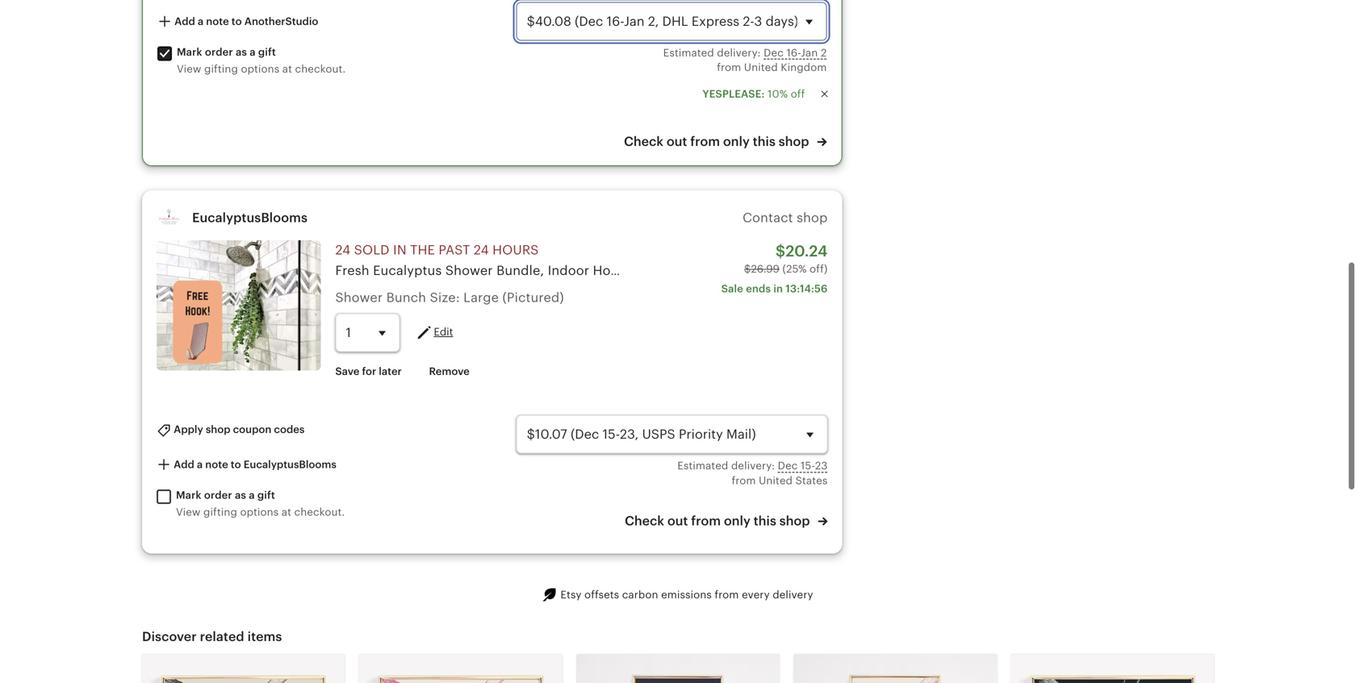 Task type: describe. For each thing, give the bounding box(es) containing it.
kingdom
[[781, 61, 827, 73]]

off)
[[810, 263, 828, 275]]

yesplease: 10% off
[[703, 88, 805, 100]]

1 vertical spatial gifting
[[203, 507, 237, 519]]

apply shop coupon codes button
[[144, 415, 317, 445]]

etsy
[[561, 589, 582, 601]]

from left every
[[715, 589, 739, 601]]

1 vertical spatial view
[[176, 507, 201, 519]]

15-
[[801, 460, 815, 472]]

1 horizontal spatial $
[[776, 243, 785, 260]]

0 vertical spatial as
[[236, 46, 247, 58]]

discover related items
[[142, 630, 282, 645]]

note for anotherstudio
[[206, 15, 229, 27]]

remove
[[429, 366, 470, 378]]

shower inside 24 sold in the past 24 hours fresh eucalyptus shower bundle, indoor house plant, fresh eucalyptus plant, easy plants, boho decor, low light plants , eucalyptus plants
[[445, 264, 493, 278]]

edit button
[[414, 323, 453, 343]]

dec 15-23 link
[[778, 460, 828, 472]]

24 sold in the past 24 hours fresh eucalyptus shower bundle, indoor house plant, fresh eucalyptus plant, easy plants, boho decor, low light plants , eucalyptus plants
[[335, 243, 1206, 278]]

save
[[335, 366, 359, 378]]

1 vertical spatial order
[[204, 489, 232, 502]]

1 vertical spatial as
[[235, 489, 246, 502]]

from down yesplease: at top
[[690, 135, 720, 149]]

delivery: for united
[[731, 460, 775, 472]]

0 vertical spatial at
[[282, 63, 292, 75]]

bar cart accessories | cheers print | bar cart wall decor | cheers sign | cheers printable wall art | bar cart art | digital download image
[[1011, 655, 1214, 684]]

past
[[439, 243, 470, 258]]

2 plants from the left
[[1168, 264, 1206, 278]]

discover
[[142, 630, 197, 645]]

offsets
[[584, 589, 619, 601]]

only for bottom check out from only this shop link
[[724, 514, 751, 529]]

sold
[[354, 243, 390, 258]]

jan
[[801, 47, 818, 59]]

shower bunch size: large (pictured)
[[335, 290, 564, 305]]

low
[[982, 264, 1008, 278]]

10%
[[768, 88, 788, 100]]

$ 20.24 $ 26.99 (25% off) sale ends in 13:14:56
[[721, 243, 828, 295]]

etsy offsets carbon emissions from every delivery
[[561, 589, 813, 601]]

this for bottom check out from only this shop link
[[754, 514, 776, 529]]

the
[[410, 243, 435, 258]]

23
[[815, 460, 828, 472]]

fresh eucalyptus shower bundle, indoor house plant, fresh eucalyptus plant, easy plants, boho decor, low light plants , eucalyptus plants image
[[157, 241, 321, 371]]

bunch
[[386, 290, 426, 305]]

bar cart decor | cheers in different languages sign | bar cart art | bar cart prints | cheers sign | printable wall art | digital download image
[[577, 655, 779, 684]]

add for add a note to anotherstudio
[[174, 15, 195, 27]]

contact shop
[[743, 211, 828, 225]]

1 vertical spatial options
[[240, 507, 279, 519]]

ends
[[746, 283, 771, 295]]

large
[[463, 290, 499, 305]]

0 vertical spatial order
[[205, 46, 233, 58]]

apply shop coupon codes
[[171, 424, 305, 436]]

shop inside dropdown button
[[206, 424, 230, 436]]

off
[[791, 88, 805, 100]]

0 vertical spatial checkout.
[[295, 63, 346, 75]]

remove button
[[417, 357, 482, 386]]

bundle,
[[496, 264, 544, 278]]

20.24
[[785, 243, 828, 260]]

a inside dropdown button
[[197, 459, 203, 471]]

indoor
[[548, 264, 589, 278]]

3 eucalyptus from the left
[[1096, 264, 1165, 278]]

shop up 20.24
[[797, 211, 828, 225]]

estimated delivery: dec 16-jan 2 from united kingdom
[[663, 47, 827, 73]]

sale
[[721, 283, 743, 295]]

from inside estimated delivery: dec 16-jan 2 from united kingdom
[[717, 61, 741, 73]]

26.99
[[751, 263, 780, 275]]

united inside estimated delivery: dec 15-23 from united states
[[759, 475, 793, 487]]

house
[[593, 264, 633, 278]]

every
[[742, 589, 770, 601]]

later
[[379, 366, 402, 378]]

1 vertical spatial $
[[744, 263, 751, 275]]

yesplease:
[[703, 88, 765, 100]]

united inside estimated delivery: dec 16-jan 2 from united kingdom
[[744, 61, 778, 73]]

easy
[[824, 264, 853, 278]]

save for later
[[335, 366, 402, 378]]

save for later button
[[323, 357, 414, 386]]

states
[[795, 475, 828, 487]]

0 vertical spatial check out from only this shop link
[[624, 133, 827, 151]]

1 vertical spatial gift
[[257, 489, 275, 502]]

1 eucalyptus from the left
[[373, 264, 442, 278]]

a inside dropdown button
[[198, 15, 204, 27]]

1 vertical spatial check out from only this shop link
[[625, 513, 828, 531]]

for
[[362, 366, 376, 378]]

pink cheers sign | bar cart decor | bar cart print | preppy pink wall art | bar cart art | cheers print | kikiandnim | printable wall art image
[[794, 655, 997, 684]]



Task type: locate. For each thing, give the bounding box(es) containing it.
1 horizontal spatial in
[[773, 283, 783, 295]]

1 vertical spatial out
[[667, 514, 688, 529]]

1 plant, from the left
[[636, 264, 672, 278]]

1 vertical spatial this
[[754, 514, 776, 529]]

this down "yesplease: 10% off"
[[753, 135, 776, 149]]

from up yesplease: at top
[[717, 61, 741, 73]]

13:14:56
[[786, 283, 828, 295]]

eucalyptus up ends
[[713, 264, 782, 278]]

1 horizontal spatial plant,
[[785, 264, 821, 278]]

order
[[205, 46, 233, 58], [204, 489, 232, 502]]

at
[[282, 63, 292, 75], [282, 507, 291, 519]]

to inside add a note to eucalyptusblooms dropdown button
[[231, 459, 241, 471]]

0 vertical spatial $
[[776, 243, 785, 260]]

shower
[[445, 264, 493, 278], [335, 290, 383, 305]]

0 vertical spatial this
[[753, 135, 776, 149]]

mark order as a gift view gifting options at checkout.
[[177, 46, 346, 75], [176, 489, 345, 519]]

gifting down add a note to anotherstudio dropdown button
[[204, 63, 238, 75]]

0 vertical spatial mark order as a gift view gifting options at checkout.
[[177, 46, 346, 75]]

estimated for estimated delivery: dec 16-jan 2 from united kingdom
[[663, 47, 714, 59]]

0 vertical spatial only
[[723, 135, 750, 149]]

plants
[[1047, 264, 1085, 278], [1168, 264, 1206, 278]]

emissions
[[661, 589, 712, 601]]

1 vertical spatial united
[[759, 475, 793, 487]]

add a note to anotherstudio button
[[145, 7, 330, 37]]

estimated for estimated delivery: dec 15-23 from united states
[[677, 460, 728, 472]]

add a note to anotherstudio
[[172, 15, 318, 27]]

in left the
[[393, 243, 407, 258]]

2 horizontal spatial eucalyptus
[[1096, 264, 1165, 278]]

shop
[[779, 135, 809, 149], [797, 211, 828, 225], [206, 424, 230, 436], [779, 514, 810, 529]]

united
[[744, 61, 778, 73], [759, 475, 793, 487]]

1 vertical spatial note
[[205, 459, 228, 471]]

plant, up 13:14:56
[[785, 264, 821, 278]]

in down fresh eucalyptus shower bundle, indoor house plant, fresh eucalyptus plant, easy plants, boho decor, low light plants , eucalyptus plants link
[[773, 283, 783, 295]]

1 vertical spatial to
[[231, 459, 241, 471]]

0 vertical spatial add
[[174, 15, 195, 27]]

0 horizontal spatial $
[[744, 263, 751, 275]]

note inside add a note to anotherstudio dropdown button
[[206, 15, 229, 27]]

only down yesplease: at top
[[723, 135, 750, 149]]

1 vertical spatial dec
[[778, 460, 798, 472]]

delivery: for from
[[717, 47, 761, 59]]

shop down off
[[779, 135, 809, 149]]

view down add a note to anotherstudio dropdown button
[[177, 63, 201, 75]]

0 vertical spatial check out from only this shop
[[624, 135, 812, 149]]

0 horizontal spatial in
[[393, 243, 407, 258]]

0 vertical spatial shower
[[445, 264, 493, 278]]

options down add a note to eucalyptusblooms
[[240, 507, 279, 519]]

1 vertical spatial only
[[724, 514, 751, 529]]

1 vertical spatial check out from only this shop
[[625, 514, 813, 529]]

1 vertical spatial estimated
[[677, 460, 728, 472]]

view
[[177, 63, 201, 75], [176, 507, 201, 519]]

check out from only this shop
[[624, 135, 812, 149], [625, 514, 813, 529]]

0 vertical spatial to
[[232, 15, 242, 27]]

1 vertical spatial checkout.
[[294, 507, 345, 519]]

checkout.
[[295, 63, 346, 75], [294, 507, 345, 519]]

items
[[247, 630, 282, 645]]

hours
[[492, 243, 539, 258]]

to down apply shop coupon codes dropdown button
[[231, 459, 241, 471]]

a
[[198, 15, 204, 27], [250, 46, 256, 58], [197, 459, 203, 471], [249, 489, 255, 502]]

at down add a note to eucalyptusblooms
[[282, 507, 291, 519]]

0 vertical spatial eucalyptusblooms
[[192, 211, 308, 225]]

delivery: up yesplease: at top
[[717, 47, 761, 59]]

plant, right house
[[636, 264, 672, 278]]

note
[[206, 15, 229, 27], [205, 459, 228, 471]]

united down "dec 15-23" "link"
[[759, 475, 793, 487]]

check for check out from only this shop link to the top
[[624, 135, 663, 149]]

2 fresh from the left
[[675, 264, 709, 278]]

eucalyptusblooms inside dropdown button
[[244, 459, 336, 471]]

16-
[[786, 47, 801, 59]]

eucalyptus down the
[[373, 264, 442, 278]]

carbon
[[622, 589, 658, 601]]

estimated
[[663, 47, 714, 59], [677, 460, 728, 472]]

dec
[[764, 47, 784, 59], [778, 460, 798, 472]]

gifting
[[204, 63, 238, 75], [203, 507, 237, 519]]

plants,
[[856, 264, 898, 278]]

gift
[[258, 46, 276, 58], [257, 489, 275, 502]]

1 vertical spatial mark order as a gift view gifting options at checkout.
[[176, 489, 345, 519]]

as down add a note to anotherstudio dropdown button
[[236, 46, 247, 58]]

note left anotherstudio
[[206, 15, 229, 27]]

0 horizontal spatial 24
[[335, 243, 350, 258]]

1 vertical spatial add
[[174, 459, 194, 471]]

0 vertical spatial estimated
[[663, 47, 714, 59]]

edit
[[434, 326, 453, 338]]

eucalyptusblooms down codes
[[244, 459, 336, 471]]

estimated inside estimated delivery: dec 16-jan 2 from united kingdom
[[663, 47, 714, 59]]

0 vertical spatial gifting
[[204, 63, 238, 75]]

0 horizontal spatial shower
[[335, 290, 383, 305]]

mark order as a gift view gifting options at checkout. down add a note to anotherstudio
[[177, 46, 346, 75]]

only down estimated delivery: dec 15-23 from united states
[[724, 514, 751, 529]]

size:
[[430, 290, 460, 305]]

check
[[624, 135, 663, 149], [625, 514, 664, 529]]

eucalyptusblooms
[[192, 211, 308, 225], [244, 459, 336, 471]]

to left anotherstudio
[[232, 15, 242, 27]]

1 vertical spatial check
[[625, 514, 664, 529]]

1 vertical spatial eucalyptusblooms
[[244, 459, 336, 471]]

1 plants from the left
[[1047, 264, 1085, 278]]

this
[[753, 135, 776, 149], [754, 514, 776, 529]]

$
[[776, 243, 785, 260], [744, 263, 751, 275]]

fresh left the 26.99
[[675, 264, 709, 278]]

mark
[[177, 46, 202, 58], [176, 489, 201, 502]]

to for anotherstudio
[[232, 15, 242, 27]]

to for eucalyptusblooms
[[231, 459, 241, 471]]

from down estimated delivery: dec 15-23 from united states
[[691, 514, 721, 529]]

from
[[717, 61, 741, 73], [690, 135, 720, 149], [732, 475, 756, 487], [691, 514, 721, 529], [715, 589, 739, 601]]

check out from only this shop down yesplease: at top
[[624, 135, 812, 149]]

1 horizontal spatial 24
[[474, 243, 489, 258]]

add inside dropdown button
[[174, 15, 195, 27]]

0 vertical spatial note
[[206, 15, 229, 27]]

only for check out from only this shop link to the top
[[723, 135, 750, 149]]

1 vertical spatial shower
[[335, 290, 383, 305]]

shower left bunch
[[335, 290, 383, 305]]

eucalyptus right ,
[[1096, 264, 1165, 278]]

from left states
[[732, 475, 756, 487]]

order down add a note to eucalyptusblooms dropdown button
[[204, 489, 232, 502]]

view down add a note to eucalyptusblooms dropdown button
[[176, 507, 201, 519]]

coupon
[[233, 424, 271, 436]]

1 horizontal spatial eucalyptus
[[713, 264, 782, 278]]

check out from only this shop down estimated delivery: dec 15-23 from united states
[[625, 514, 813, 529]]

eucalyptusblooms right eucalyptusblooms image
[[192, 211, 308, 225]]

note inside add a note to eucalyptusblooms dropdown button
[[205, 459, 228, 471]]

delivery
[[773, 589, 813, 601]]

options
[[241, 63, 279, 75], [240, 507, 279, 519]]

24 left sold
[[335, 243, 350, 258]]

1 fresh from the left
[[335, 264, 369, 278]]

delivery: left "dec 15-23" "link"
[[731, 460, 775, 472]]

gift down add a note to eucalyptusblooms
[[257, 489, 275, 502]]

0 vertical spatial in
[[393, 243, 407, 258]]

estimated inside estimated delivery: dec 15-23 from united states
[[677, 460, 728, 472]]

dec for states
[[778, 460, 798, 472]]

add a note to eucalyptusblooms
[[171, 459, 336, 471]]

only
[[723, 135, 750, 149], [724, 514, 751, 529]]

dec left 16-
[[764, 47, 784, 59]]

0 horizontal spatial plant,
[[636, 264, 672, 278]]

dec inside estimated delivery: dec 15-23 from united states
[[778, 460, 798, 472]]

note for eucalyptusblooms
[[205, 459, 228, 471]]

fresh down sold
[[335, 264, 369, 278]]

1 vertical spatial in
[[773, 283, 783, 295]]

2 eucalyptus from the left
[[713, 264, 782, 278]]

eucalyptus
[[373, 264, 442, 278], [713, 264, 782, 278], [1096, 264, 1165, 278]]

gift down anotherstudio
[[258, 46, 276, 58]]

1 horizontal spatial plants
[[1168, 264, 1206, 278]]

eucalyptusblooms link
[[192, 211, 308, 225]]

options down add a note to anotherstudio
[[241, 63, 279, 75]]

estimated delivery: dec 15-23 from united states
[[677, 460, 828, 487]]

contact
[[743, 211, 793, 225]]

from inside estimated delivery: dec 15-23 from united states
[[732, 475, 756, 487]]

mark order as a gift view gifting options at checkout. down add a note to eucalyptusblooms
[[176, 489, 345, 519]]

2 plant, from the left
[[785, 264, 821, 278]]

as down add a note to eucalyptusblooms dropdown button
[[235, 489, 246, 502]]

shower down past
[[445, 264, 493, 278]]

in inside 24 sold in the past 24 hours fresh eucalyptus shower bundle, indoor house plant, fresh eucalyptus plant, easy plants, boho decor, low light plants , eucalyptus plants
[[393, 243, 407, 258]]

0 vertical spatial gift
[[258, 46, 276, 58]]

0 vertical spatial delivery:
[[717, 47, 761, 59]]

related
[[200, 630, 244, 645]]

delivery: inside estimated delivery: dec 15-23 from united states
[[731, 460, 775, 472]]

(pictured)
[[502, 290, 564, 305]]

24
[[335, 243, 350, 258], [474, 243, 489, 258]]

pink cheers print | bar cart print | bar cart decor | preppy pink wall art | bar cart art | cheers sign | kikiandnim | printable wall art image
[[359, 655, 562, 684]]

decor,
[[938, 264, 979, 278]]

check out from only this shop link down yesplease: at top
[[624, 133, 827, 151]]

plant,
[[636, 264, 672, 278], [785, 264, 821, 278]]

2 24 from the left
[[474, 243, 489, 258]]

1 vertical spatial mark
[[176, 489, 201, 502]]

$ up fresh eucalyptus shower bundle, indoor house plant, fresh eucalyptus plant, easy plants, boho decor, low light plants , eucalyptus plants link
[[776, 243, 785, 260]]

dec inside estimated delivery: dec 16-jan 2 from united kingdom
[[764, 47, 784, 59]]

this down estimated delivery: dec 15-23 from united states
[[754, 514, 776, 529]]

0 vertical spatial mark
[[177, 46, 202, 58]]

this for check out from only this shop link to the top
[[753, 135, 776, 149]]

in
[[393, 243, 407, 258], [773, 283, 783, 295]]

out
[[667, 135, 687, 149], [667, 514, 688, 529]]

gifting down add a note to eucalyptusblooms dropdown button
[[203, 507, 237, 519]]

1 vertical spatial at
[[282, 507, 291, 519]]

mark down add a note to eucalyptusblooms dropdown button
[[176, 489, 201, 502]]

0 horizontal spatial fresh
[[335, 264, 369, 278]]

boho
[[902, 264, 934, 278]]

dec 16-jan 2 link
[[764, 47, 827, 59]]

dec left "15-"
[[778, 460, 798, 472]]

note down apply shop coupon codes dropdown button
[[205, 459, 228, 471]]

add
[[174, 15, 195, 27], [174, 459, 194, 471]]

fresh eucalyptus shower bundle, indoor house plant, fresh eucalyptus plant, easy plants, boho decor, low light plants , eucalyptus plants link
[[335, 264, 1206, 278]]

2
[[821, 47, 827, 59]]

delivery: inside estimated delivery: dec 16-jan 2 from united kingdom
[[717, 47, 761, 59]]

check for bottom check out from only this shop link
[[625, 514, 664, 529]]

in inside $ 20.24 $ 26.99 (25% off) sale ends in 13:14:56
[[773, 283, 783, 295]]

0 vertical spatial out
[[667, 135, 687, 149]]

1 horizontal spatial fresh
[[675, 264, 709, 278]]

1 horizontal spatial shower
[[445, 264, 493, 278]]

24 right past
[[474, 243, 489, 258]]

to
[[232, 15, 242, 27], [231, 459, 241, 471]]

1 vertical spatial delivery:
[[731, 460, 775, 472]]

shop right apply
[[206, 424, 230, 436]]

to inside add a note to anotherstudio dropdown button
[[232, 15, 242, 27]]

0 vertical spatial dec
[[764, 47, 784, 59]]

as
[[236, 46, 247, 58], [235, 489, 246, 502]]

dec for united
[[764, 47, 784, 59]]

mark down add a note to anotherstudio dropdown button
[[177, 46, 202, 58]]

1 24 from the left
[[335, 243, 350, 258]]

$ up ends
[[744, 263, 751, 275]]

apply
[[174, 424, 203, 436]]

at down anotherstudio
[[282, 63, 292, 75]]

check out from only this shop link
[[624, 133, 827, 151], [625, 513, 828, 531]]

shop down states
[[779, 514, 810, 529]]

anotherstudio
[[244, 15, 318, 27]]

check out from only this shop link down estimated delivery: dec 15-23 from united states
[[625, 513, 828, 531]]

0 vertical spatial united
[[744, 61, 778, 73]]

0 vertical spatial options
[[241, 63, 279, 75]]

light
[[1011, 264, 1043, 278]]

0 vertical spatial check
[[624, 135, 663, 149]]

order down add a note to anotherstudio dropdown button
[[205, 46, 233, 58]]

add for add a note to eucalyptusblooms
[[174, 459, 194, 471]]

0 horizontal spatial eucalyptus
[[373, 264, 442, 278]]

0 horizontal spatial plants
[[1047, 264, 1085, 278]]

0 vertical spatial view
[[177, 63, 201, 75]]

codes
[[274, 424, 305, 436]]

,
[[1089, 264, 1092, 278]]

add inside dropdown button
[[174, 459, 194, 471]]

(25%
[[782, 263, 807, 275]]

contact shop button
[[743, 211, 828, 225]]

cheers print | bar cart wall decor | cheers sign | cheers printable wall art | bar cart accessories | bar cart art | digital download image
[[142, 655, 345, 684]]

united up "yesplease: 10% off"
[[744, 61, 778, 73]]

add a note to eucalyptusblooms button
[[144, 450, 349, 480]]

eucalyptusblooms image
[[157, 205, 182, 231]]



Task type: vqa. For each thing, say whether or not it's contained in the screenshot.
the top Add
yes



